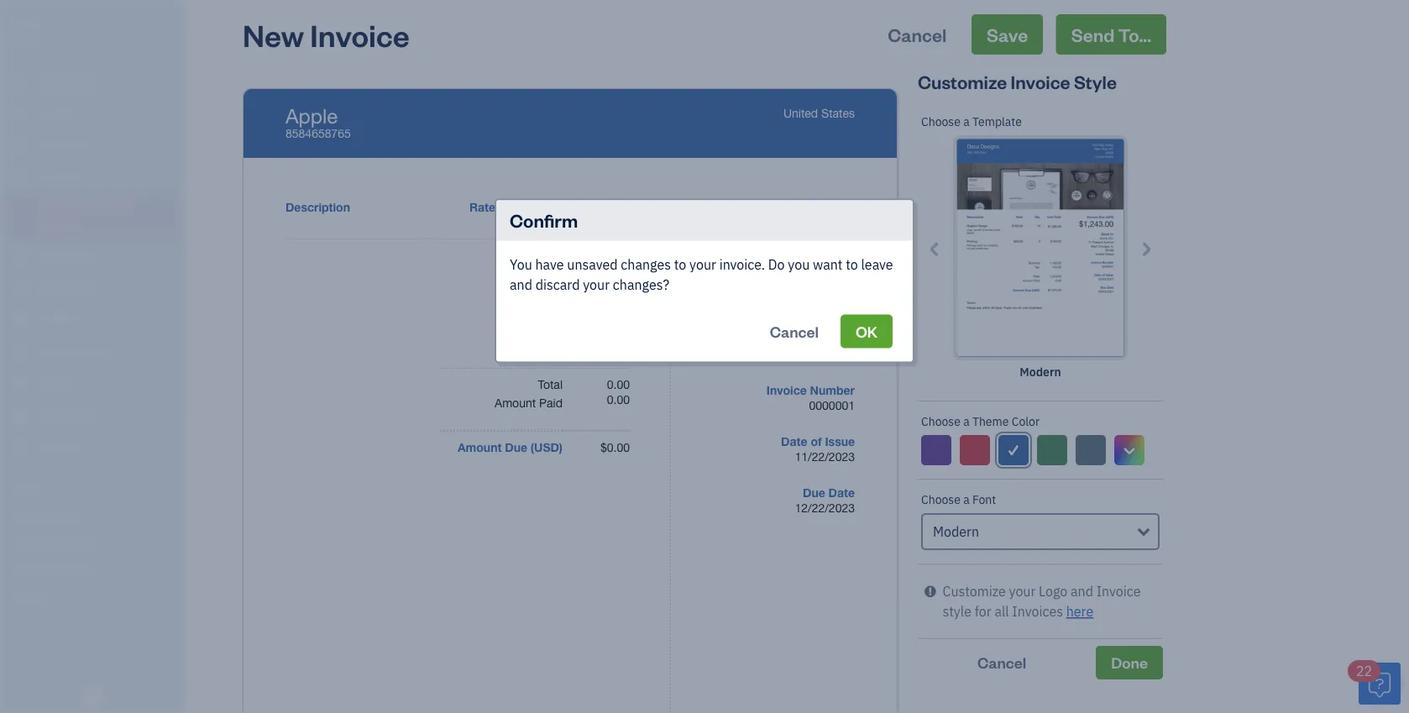 Task type: describe. For each thing, give the bounding box(es) containing it.
2 vertical spatial due
[[803, 486, 826, 500]]

invoice inside customize your logo and invoice style for all invoices
[[1097, 583, 1141, 600]]

here
[[1067, 603, 1094, 620]]

money image
[[11, 376, 31, 392]]

apps image
[[13, 482, 180, 496]]

) for amount due ( usd ) $0.00
[[852, 200, 855, 214]]

freshbooks image
[[79, 686, 106, 707]]

( for amount due ( usd ) $0.00
[[823, 200, 827, 214]]

owner
[[13, 34, 44, 47]]

billed to
[[808, 267, 855, 281]]

ok button
[[841, 315, 893, 348]]

to...
[[1119, 22, 1152, 46]]

confirm dialog
[[0, 179, 1410, 383]]

customize for customize your logo and invoice style for all invoices
[[943, 583, 1006, 600]]

3 0.00 from the top
[[607, 393, 630, 407]]

you have unsaved changes to your invoice. do you want to leave and discard your changes?
[[510, 255, 894, 293]]

0.00 0.00
[[607, 378, 630, 407]]

for
[[975, 603, 992, 620]]

color
[[1012, 414, 1040, 429]]

exclamationcircle image
[[925, 581, 936, 602]]

unsaved
[[567, 255, 618, 273]]

number
[[810, 383, 855, 397]]

your inside customize your logo and invoice style for all invoices
[[1009, 583, 1036, 600]]

new
[[243, 14, 304, 54]]

next image
[[1137, 239, 1156, 258]]

paid
[[539, 396, 563, 410]]

line
[[606, 200, 630, 214]]

choose for choose a template
[[922, 114, 961, 129]]

2 to from the left
[[846, 255, 858, 273]]

invoice number
[[767, 383, 855, 397]]

issue
[[825, 435, 855, 449]]

total inside total amount paid
[[538, 378, 563, 391]]

usd for amount due ( usd )
[[534, 441, 559, 454]]

choose a theme color element
[[917, 402, 1164, 480]]

send
[[1072, 22, 1115, 46]]

0.00 for 0.00 0.00
[[607, 378, 630, 391]]

$0.00 inside amount due ( usd ) $0.00
[[780, 213, 855, 248]]

and inside customize your logo and invoice style for all invoices
[[1071, 583, 1094, 600]]

style
[[1074, 69, 1117, 93]]

qty
[[543, 200, 563, 214]]

changes
[[621, 255, 671, 273]]

done button
[[1096, 646, 1164, 680]]

a for theme
[[964, 414, 970, 429]]

you
[[788, 255, 810, 273]]

items and services image
[[13, 536, 180, 549]]

have
[[536, 255, 564, 273]]

client image
[[11, 105, 31, 122]]

to
[[842, 267, 855, 281]]

Issue date in MM/DD/YYYY format text field
[[768, 450, 869, 464]]

project image
[[11, 312, 31, 328]]

apple for apple owner
[[13, 15, 50, 32]]

and inside you have unsaved changes to your invoice. do you want to leave and discard your changes?
[[510, 276, 533, 293]]

date of issue
[[781, 435, 855, 449]]

due date
[[803, 486, 855, 500]]

total amount paid
[[495, 378, 563, 410]]

tax
[[545, 345, 563, 359]]

choose for choose a font
[[922, 492, 961, 507]]

0 horizontal spatial $0.00
[[601, 441, 630, 454]]

main element
[[0, 0, 227, 713]]

rate
[[470, 200, 496, 214]]

a for template
[[964, 114, 970, 129]]

1 horizontal spatial date
[[829, 486, 855, 500]]

confirm
[[510, 208, 578, 232]]

apple 8584658765
[[286, 104, 351, 140]]

description
[[286, 200, 350, 214]]

cancel for save
[[888, 22, 947, 46]]

1 horizontal spatial total
[[603, 215, 630, 229]]

invoice image
[[11, 169, 31, 186]]

estimate image
[[11, 137, 31, 154]]

0.00 for 0.00
[[607, 345, 630, 359]]

ok
[[856, 321, 878, 341]]



Task type: locate. For each thing, give the bounding box(es) containing it.
do
[[769, 255, 785, 273]]

) for amount due ( usd )
[[559, 441, 563, 454]]

0 vertical spatial amount
[[750, 200, 794, 214]]

2 vertical spatial 0.00
[[607, 393, 630, 407]]

1 vertical spatial a
[[964, 414, 970, 429]]

0 vertical spatial usd
[[827, 200, 852, 214]]

8584658765
[[286, 126, 351, 140]]

amount inside amount due ( usd ) $0.00
[[750, 200, 794, 214]]

0 vertical spatial a
[[964, 114, 970, 129]]

apple down new invoice
[[286, 104, 338, 128]]

choose left font
[[922, 492, 961, 507]]

usd for amount due ( usd ) $0.00
[[827, 200, 852, 214]]

template
[[973, 114, 1022, 129]]

2 choose from the top
[[922, 414, 961, 429]]

1 vertical spatial apple
[[286, 104, 338, 128]]

and up here
[[1071, 583, 1094, 600]]

1 horizontal spatial )
[[852, 200, 855, 214]]

total down line
[[603, 215, 630, 229]]

amount inside total amount paid
[[495, 396, 536, 410]]

blue image
[[1006, 440, 1022, 460]]

leave
[[862, 255, 894, 273]]

0 vertical spatial cancel button
[[873, 14, 962, 55]]

0 vertical spatial date
[[781, 435, 808, 449]]

invoices
[[1013, 603, 1064, 620]]

3 choose from the top
[[922, 492, 961, 507]]

0 vertical spatial due
[[797, 200, 820, 214]]

0 horizontal spatial date
[[781, 435, 808, 449]]

2 vertical spatial a
[[964, 492, 970, 507]]

0 horizontal spatial cancel
[[770, 321, 819, 341]]

0 horizontal spatial )
[[559, 441, 563, 454]]

modern
[[1020, 364, 1062, 380]]

new invoice
[[243, 14, 410, 54]]

apple inside apple 8584658765
[[286, 104, 338, 128]]

customize inside customize your logo and invoice style for all invoices
[[943, 583, 1006, 600]]

0.00
[[607, 345, 630, 359], [607, 378, 630, 391], [607, 393, 630, 407]]

1 vertical spatial cancel
[[770, 321, 819, 341]]

0 vertical spatial apple
[[13, 15, 50, 32]]

chart image
[[11, 407, 31, 424]]

amount due ( usd ) $0.00
[[750, 200, 855, 248]]

your left invoice.
[[690, 255, 716, 273]]

due up you
[[797, 200, 820, 214]]

2 horizontal spatial cancel
[[978, 653, 1027, 672]]

a left font
[[964, 492, 970, 507]]

choose
[[922, 114, 961, 129], [922, 414, 961, 429], [922, 492, 961, 507]]

1 vertical spatial (
[[531, 441, 534, 454]]

1 horizontal spatial apple
[[286, 104, 338, 128]]

theme
[[973, 414, 1009, 429]]

0 vertical spatial your
[[690, 255, 716, 273]]

states
[[822, 106, 855, 120]]

cancel button inside confirm dialog
[[755, 315, 834, 348]]

apple inside main element
[[13, 15, 50, 32]]

date
[[781, 435, 808, 449], [829, 486, 855, 500]]

usd
[[827, 200, 852, 214], [534, 441, 559, 454]]

( inside amount due ( usd ) $0.00
[[823, 200, 827, 214]]

invoice.
[[720, 255, 765, 273]]

customize your logo and invoice style for all invoices
[[943, 583, 1141, 620]]

customize for customize invoice style
[[918, 69, 1007, 93]]

1 to from the left
[[674, 255, 687, 273]]

amount
[[750, 200, 794, 214], [495, 396, 536, 410], [458, 441, 502, 454]]

0 vertical spatial customize
[[918, 69, 1007, 93]]

0 horizontal spatial (
[[531, 441, 534, 454]]

1 vertical spatial date
[[829, 486, 855, 500]]

apple up owner
[[13, 15, 50, 32]]

choose for choose a theme color
[[922, 414, 961, 429]]

2 vertical spatial cancel button
[[918, 646, 1086, 680]]

discard
[[536, 276, 580, 293]]

0 vertical spatial and
[[510, 276, 533, 293]]

1 choose from the top
[[922, 114, 961, 129]]

1 horizontal spatial your
[[690, 255, 716, 273]]

bank connections image
[[13, 563, 180, 576]]

choose a template
[[922, 114, 1022, 129]]

here link
[[1067, 603, 1094, 620]]

due down total amount paid
[[505, 441, 528, 454]]

0 vertical spatial 0.00
[[607, 345, 630, 359]]

due for amount due ( usd )
[[505, 441, 528, 454]]

done
[[1112, 653, 1148, 672]]

choose left the template
[[922, 114, 961, 129]]

0 horizontal spatial usd
[[534, 441, 559, 454]]

customize
[[918, 69, 1007, 93], [943, 583, 1006, 600]]

1 vertical spatial total
[[538, 378, 563, 391]]

invoice
[[310, 14, 410, 54], [1011, 69, 1071, 93], [767, 383, 807, 397], [1097, 583, 1141, 600]]

and
[[510, 276, 533, 293], [1071, 583, 1094, 600]]

usd down the paid
[[534, 441, 559, 454]]

a for font
[[964, 492, 970, 507]]

a left theme at the right bottom of the page
[[964, 414, 970, 429]]

billed
[[808, 267, 839, 281]]

1 vertical spatial $0.00
[[601, 441, 630, 454]]

1 horizontal spatial (
[[823, 200, 827, 214]]

your
[[690, 255, 716, 273], [583, 276, 610, 293], [1009, 583, 1036, 600]]

0 horizontal spatial apple
[[13, 15, 50, 32]]

changes?
[[613, 276, 670, 293]]

apple owner
[[13, 15, 50, 47]]

( up "want"
[[823, 200, 827, 214]]

your down unsaved
[[583, 276, 610, 293]]

) down the paid
[[559, 441, 563, 454]]

a left the template
[[964, 114, 970, 129]]

payment image
[[11, 248, 31, 265]]

Enter an Invoice # text field
[[809, 399, 855, 413]]

previous image
[[926, 239, 945, 258]]

logo
[[1039, 583, 1068, 600]]

total
[[603, 215, 630, 229], [538, 378, 563, 391]]

apple for apple 8584658765
[[286, 104, 338, 128]]

1 vertical spatial cancel button
[[755, 315, 834, 348]]

amount down total amount paid
[[458, 441, 502, 454]]

save
[[987, 22, 1028, 46]]

0 vertical spatial total
[[603, 215, 630, 229]]

1 vertical spatial customize
[[943, 583, 1006, 600]]

) inside amount due ( usd ) $0.00
[[852, 200, 855, 214]]

all
[[995, 603, 1009, 620]]

due
[[797, 200, 820, 214], [505, 441, 528, 454], [803, 486, 826, 500]]

customize up "for"
[[943, 583, 1006, 600]]

line total
[[603, 200, 630, 229]]

style
[[943, 603, 972, 620]]

1 vertical spatial usd
[[534, 441, 559, 454]]

cancel inside confirm dialog
[[770, 321, 819, 341]]

2 vertical spatial choose
[[922, 492, 961, 507]]

amount for amount due ( usd ) $0.00
[[750, 200, 794, 214]]

united states
[[784, 106, 855, 120]]

amount left the paid
[[495, 396, 536, 410]]

amount due ( usd )
[[458, 441, 563, 454]]

( for amount due ( usd )
[[531, 441, 534, 454]]

0 vertical spatial (
[[823, 200, 827, 214]]

cancel button for save
[[873, 14, 962, 55]]

0 vertical spatial choose
[[922, 114, 961, 129]]

due inside amount due ( usd ) $0.00
[[797, 200, 820, 214]]

1 vertical spatial 0.00
[[607, 378, 630, 391]]

choose a font
[[922, 492, 996, 507]]

send to...
[[1072, 22, 1152, 46]]

save button
[[972, 14, 1044, 55]]

cancel
[[888, 22, 947, 46], [770, 321, 819, 341], [978, 653, 1027, 672]]

1 vertical spatial choose
[[922, 414, 961, 429]]

usd up "want"
[[827, 200, 852, 214]]

0 vertical spatial $0.00
[[780, 213, 855, 248]]

to right "want"
[[846, 255, 858, 273]]

1 horizontal spatial cancel
[[888, 22, 947, 46]]

1 horizontal spatial usd
[[827, 200, 852, 214]]

2 0.00 from the top
[[607, 378, 630, 391]]

a inside 'choose a theme color' element
[[964, 414, 970, 429]]

cancel button
[[873, 14, 962, 55], [755, 315, 834, 348], [918, 646, 1086, 680]]

to right changes
[[674, 255, 687, 273]]

timer image
[[11, 344, 31, 360]]

of
[[811, 435, 822, 449]]

choose left theme at the right bottom of the page
[[922, 414, 961, 429]]

team members image
[[13, 509, 180, 523]]

1 0.00 from the top
[[607, 345, 630, 359]]

and down you in the top of the page
[[510, 276, 533, 293]]

0 horizontal spatial total
[[538, 378, 563, 391]]

)
[[852, 200, 855, 214], [559, 441, 563, 454]]

settings image
[[13, 590, 180, 603]]

report image
[[11, 439, 31, 456]]

due for amount due ( usd ) $0.00
[[797, 200, 820, 214]]

date left of
[[781, 435, 808, 449]]

a inside choose a font element
[[964, 492, 970, 507]]

to
[[674, 255, 687, 273], [846, 255, 858, 273]]

1 vertical spatial your
[[583, 276, 610, 293]]

1 vertical spatial due
[[505, 441, 528, 454]]

customize invoice style
[[918, 69, 1117, 93]]

0 horizontal spatial and
[[510, 276, 533, 293]]

customize up "choose a template"
[[918, 69, 1007, 93]]

apple
[[13, 15, 50, 32], [286, 104, 338, 128]]

2 vertical spatial amount
[[458, 441, 502, 454]]

3 a from the top
[[964, 492, 970, 507]]

want
[[813, 255, 843, 273]]

1 horizontal spatial to
[[846, 255, 858, 273]]

your up the invoices
[[1009, 583, 1036, 600]]

amount for amount due ( usd )
[[458, 441, 502, 454]]

cancel button for ok
[[755, 315, 834, 348]]

a
[[964, 114, 970, 129], [964, 414, 970, 429], [964, 492, 970, 507]]

choose a template element
[[918, 102, 1164, 402]]

1 horizontal spatial $0.00
[[780, 213, 855, 248]]

0 horizontal spatial your
[[583, 276, 610, 293]]

$0.00 down the 0.00 0.00
[[601, 441, 630, 454]]

1 vertical spatial amount
[[495, 396, 536, 410]]

2 horizontal spatial your
[[1009, 583, 1036, 600]]

expense image
[[11, 280, 31, 297]]

united
[[784, 106, 818, 120]]

0 vertical spatial cancel
[[888, 22, 947, 46]]

$0.00
[[780, 213, 855, 248], [601, 441, 630, 454]]

2 vertical spatial your
[[1009, 583, 1036, 600]]

1 vertical spatial )
[[559, 441, 563, 454]]

(
[[823, 200, 827, 214], [531, 441, 534, 454]]

) up to
[[852, 200, 855, 214]]

1 a from the top
[[964, 114, 970, 129]]

dashboard image
[[11, 73, 31, 90]]

1 horizontal spatial and
[[1071, 583, 1094, 600]]

( down total amount paid
[[531, 441, 534, 454]]

2 vertical spatial cancel
[[978, 653, 1027, 672]]

due down issue date in mm/dd/yyyy format text field
[[803, 486, 826, 500]]

cancel for ok
[[770, 321, 819, 341]]

choose a font element
[[918, 480, 1164, 565]]

amount up do
[[750, 200, 794, 214]]

font
[[973, 492, 996, 507]]

date down issue date in mm/dd/yyyy format text field
[[829, 486, 855, 500]]

0 vertical spatial )
[[852, 200, 855, 214]]

2 a from the top
[[964, 414, 970, 429]]

total up the paid
[[538, 378, 563, 391]]

0 horizontal spatial to
[[674, 255, 687, 273]]

1 vertical spatial and
[[1071, 583, 1094, 600]]

choose a theme color
[[922, 414, 1040, 429]]

usd inside amount due ( usd ) $0.00
[[827, 200, 852, 214]]

a inside choose a template element
[[964, 114, 970, 129]]

you
[[510, 255, 532, 273]]

send to... button
[[1057, 14, 1167, 55]]

$0.00 up "want"
[[780, 213, 855, 248]]



Task type: vqa. For each thing, say whether or not it's contained in the screenshot.
the bottom '2023'
no



